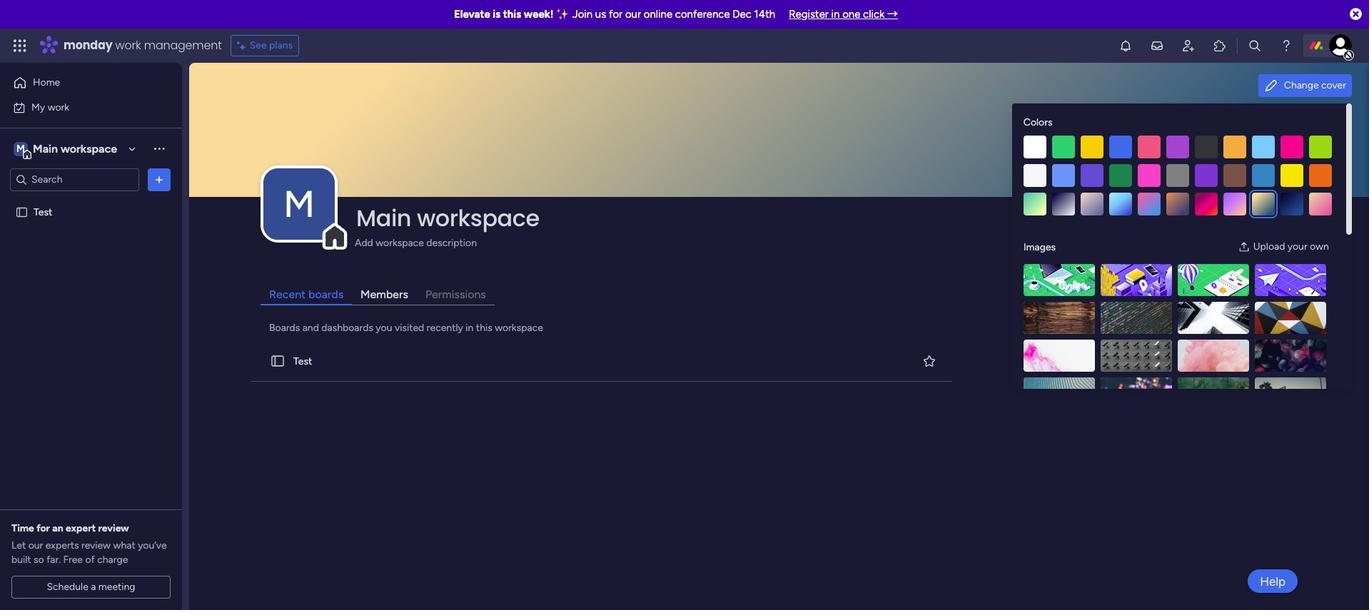 Task type: locate. For each thing, give the bounding box(es) containing it.
for
[[609, 8, 623, 21], [37, 523, 50, 535]]

change cover button
[[1259, 74, 1353, 97]]

work
[[115, 37, 141, 54], [48, 101, 69, 113]]

work inside button
[[48, 101, 69, 113]]

this
[[503, 8, 522, 21], [476, 322, 493, 334]]

colors
[[1024, 116, 1053, 129]]

register in one click →
[[789, 8, 899, 21]]

my
[[31, 101, 45, 113]]

a
[[91, 581, 96, 594]]

in right 'recently'
[[466, 322, 474, 334]]

main workspace up 'description'
[[356, 202, 540, 234]]

for left an at the left bottom of page
[[37, 523, 50, 535]]

0 vertical spatial work
[[115, 37, 141, 54]]

review
[[98, 523, 129, 535], [81, 540, 111, 552]]

1 vertical spatial m
[[283, 182, 315, 226]]

review up of
[[81, 540, 111, 552]]

1 horizontal spatial main workspace
[[356, 202, 540, 234]]

main workspace up "search in workspace" field
[[33, 142, 117, 155]]

0 vertical spatial main
[[33, 142, 58, 155]]

see plans
[[250, 39, 293, 51]]

work for monday
[[115, 37, 141, 54]]

main inside workspace selection element
[[33, 142, 58, 155]]

elevate is this week! ✨ join us for our online conference dec 14th
[[454, 8, 776, 21]]

0 vertical spatial public board image
[[15, 205, 29, 219]]

1 vertical spatial review
[[81, 540, 111, 552]]

our left online
[[626, 8, 641, 21]]

1 vertical spatial for
[[37, 523, 50, 535]]

1 horizontal spatial m
[[283, 182, 315, 226]]

register in one click → link
[[789, 8, 899, 21]]

expert
[[66, 523, 96, 535]]

permissions
[[426, 288, 486, 301]]

test link
[[249, 341, 955, 382]]

1 horizontal spatial public board image
[[270, 354, 286, 369]]

test list box
[[0, 197, 182, 417]]

in left one
[[832, 8, 840, 21]]

our inside time for an expert review let our experts review what you've built so far. free of charge
[[28, 540, 43, 552]]

notifications image
[[1119, 39, 1133, 53]]

0 horizontal spatial work
[[48, 101, 69, 113]]

an
[[52, 523, 63, 535]]

dec
[[733, 8, 752, 21]]

main up add
[[356, 202, 411, 234]]

you've
[[138, 540, 167, 552]]

main down my work
[[33, 142, 58, 155]]

options image
[[152, 172, 166, 187]]

1 horizontal spatial workspace image
[[264, 169, 335, 240]]

0 horizontal spatial for
[[37, 523, 50, 535]]

conference
[[676, 8, 730, 21]]

let
[[11, 540, 26, 552]]

0 vertical spatial test
[[34, 206, 52, 218]]

you
[[376, 322, 392, 334]]

1 horizontal spatial our
[[626, 8, 641, 21]]

14th
[[755, 8, 776, 21]]

0 horizontal spatial this
[[476, 322, 493, 334]]

this right the is
[[503, 8, 522, 21]]

schedule a meeting
[[47, 581, 135, 594]]

1 horizontal spatial in
[[832, 8, 840, 21]]

1 horizontal spatial for
[[609, 8, 623, 21]]

0 vertical spatial this
[[503, 8, 522, 21]]

workspace
[[61, 142, 117, 155], [417, 202, 540, 234], [376, 237, 424, 249], [495, 322, 543, 334]]

register
[[789, 8, 829, 21]]

us
[[596, 8, 607, 21]]

0 horizontal spatial public board image
[[15, 205, 29, 219]]

experts
[[46, 540, 79, 552]]

workspace selection element
[[14, 140, 119, 159]]

in
[[832, 8, 840, 21], [466, 322, 474, 334]]

time for an expert review let our experts review what you've built so far. free of charge
[[11, 523, 167, 566]]

home
[[33, 76, 60, 89]]

1 vertical spatial work
[[48, 101, 69, 113]]

search everything image
[[1248, 39, 1263, 53]]

for inside time for an expert review let our experts review what you've built so far. free of charge
[[37, 523, 50, 535]]

join
[[573, 8, 593, 21]]

one
[[843, 8, 861, 21]]

own
[[1311, 241, 1330, 253]]

our up so
[[28, 540, 43, 552]]

public board image
[[15, 205, 29, 219], [270, 354, 286, 369]]

0 horizontal spatial main workspace
[[33, 142, 117, 155]]

free
[[63, 554, 83, 566]]

1 horizontal spatial work
[[115, 37, 141, 54]]

for right us
[[609, 8, 623, 21]]

main workspace
[[33, 142, 117, 155], [356, 202, 540, 234]]

m button
[[264, 169, 335, 240]]

0 vertical spatial our
[[626, 8, 641, 21]]

0 vertical spatial in
[[832, 8, 840, 21]]

review up what
[[98, 523, 129, 535]]

0 horizontal spatial main
[[33, 142, 58, 155]]

work right monday
[[115, 37, 141, 54]]

1 vertical spatial our
[[28, 540, 43, 552]]

1 vertical spatial main
[[356, 202, 411, 234]]

option
[[0, 199, 182, 202]]

test
[[34, 206, 52, 218], [294, 355, 312, 368]]

schedule a meeting button
[[11, 576, 171, 599]]

Search in workspace field
[[30, 171, 119, 188]]

work right my
[[48, 101, 69, 113]]

test down "search in workspace" field
[[34, 206, 52, 218]]

our
[[626, 8, 641, 21], [28, 540, 43, 552]]

1 vertical spatial this
[[476, 322, 493, 334]]

1 vertical spatial main workspace
[[356, 202, 540, 234]]

0 vertical spatial review
[[98, 523, 129, 535]]

what
[[113, 540, 136, 552]]

schedule
[[47, 581, 88, 594]]

✨
[[557, 8, 570, 21]]

0 horizontal spatial m
[[16, 142, 25, 155]]

this right 'recently'
[[476, 322, 493, 334]]

0 vertical spatial workspace image
[[14, 141, 28, 157]]

1 vertical spatial test
[[294, 355, 312, 368]]

workspace options image
[[152, 142, 166, 156]]

recent
[[269, 288, 306, 301]]

time
[[11, 523, 34, 535]]

see
[[250, 39, 267, 51]]

visited
[[395, 322, 424, 334]]

see plans button
[[230, 35, 299, 56]]

public board image inside test "list box"
[[15, 205, 29, 219]]

upload your own button
[[1233, 236, 1335, 259]]

plans
[[269, 39, 293, 51]]

→
[[888, 8, 899, 21]]

1 vertical spatial in
[[466, 322, 474, 334]]

0 vertical spatial m
[[16, 142, 25, 155]]

workspace image
[[14, 141, 28, 157], [264, 169, 335, 240]]

0 horizontal spatial workspace image
[[14, 141, 28, 157]]

so
[[34, 554, 44, 566]]

0 horizontal spatial test
[[34, 206, 52, 218]]

main
[[33, 142, 58, 155], [356, 202, 411, 234]]

m
[[16, 142, 25, 155], [283, 182, 315, 226]]

0 horizontal spatial our
[[28, 540, 43, 552]]

1 horizontal spatial main
[[356, 202, 411, 234]]

test down and
[[294, 355, 312, 368]]

0 vertical spatial main workspace
[[33, 142, 117, 155]]

help
[[1261, 575, 1286, 589]]

images
[[1024, 241, 1056, 253]]



Task type: describe. For each thing, give the bounding box(es) containing it.
my work
[[31, 101, 69, 113]]

change
[[1285, 79, 1320, 91]]

1 horizontal spatial test
[[294, 355, 312, 368]]

work for my
[[48, 101, 69, 113]]

monday
[[64, 37, 113, 54]]

is
[[493, 8, 501, 21]]

and
[[303, 322, 319, 334]]

Main workspace field
[[353, 202, 1312, 234]]

boards
[[309, 288, 344, 301]]

my work button
[[9, 96, 154, 119]]

members
[[361, 288, 408, 301]]

of
[[85, 554, 95, 566]]

select product image
[[13, 39, 27, 53]]

dashboards
[[322, 322, 373, 334]]

1 vertical spatial public board image
[[270, 354, 286, 369]]

add to favorites image
[[923, 354, 937, 368]]

charge
[[97, 554, 128, 566]]

management
[[144, 37, 222, 54]]

1 horizontal spatial this
[[503, 8, 522, 21]]

photo icon image
[[1239, 241, 1250, 253]]

add workspace description
[[355, 237, 477, 249]]

0 horizontal spatial in
[[466, 322, 474, 334]]

week!
[[524, 8, 554, 21]]

meeting
[[98, 581, 135, 594]]

elevate
[[454, 8, 490, 21]]

m inside workspace selection element
[[16, 142, 25, 155]]

far.
[[47, 554, 61, 566]]

test inside "list box"
[[34, 206, 52, 218]]

inbox image
[[1151, 39, 1165, 53]]

click
[[864, 8, 885, 21]]

upload your own
[[1254, 241, 1330, 253]]

cover
[[1322, 79, 1347, 91]]

m inside popup button
[[283, 182, 315, 226]]

online
[[644, 8, 673, 21]]

recent boards
[[269, 288, 344, 301]]

add
[[355, 237, 373, 249]]

1 vertical spatial workspace image
[[264, 169, 335, 240]]

monday work management
[[64, 37, 222, 54]]

boards
[[269, 322, 300, 334]]

change cover
[[1285, 79, 1347, 91]]

built
[[11, 554, 31, 566]]

invite members image
[[1182, 39, 1196, 53]]

help button
[[1249, 570, 1298, 594]]

brad klo image
[[1330, 34, 1353, 57]]

boards and dashboards you visited recently in this workspace
[[269, 322, 543, 334]]

description
[[427, 237, 477, 249]]

help image
[[1280, 39, 1294, 53]]

recently
[[427, 322, 463, 334]]

main workspace inside workspace selection element
[[33, 142, 117, 155]]

your
[[1288, 241, 1308, 253]]

0 vertical spatial for
[[609, 8, 623, 21]]

upload
[[1254, 241, 1286, 253]]

apps image
[[1213, 39, 1228, 53]]

home button
[[9, 71, 154, 94]]



Task type: vqa. For each thing, say whether or not it's contained in the screenshot.
patented
no



